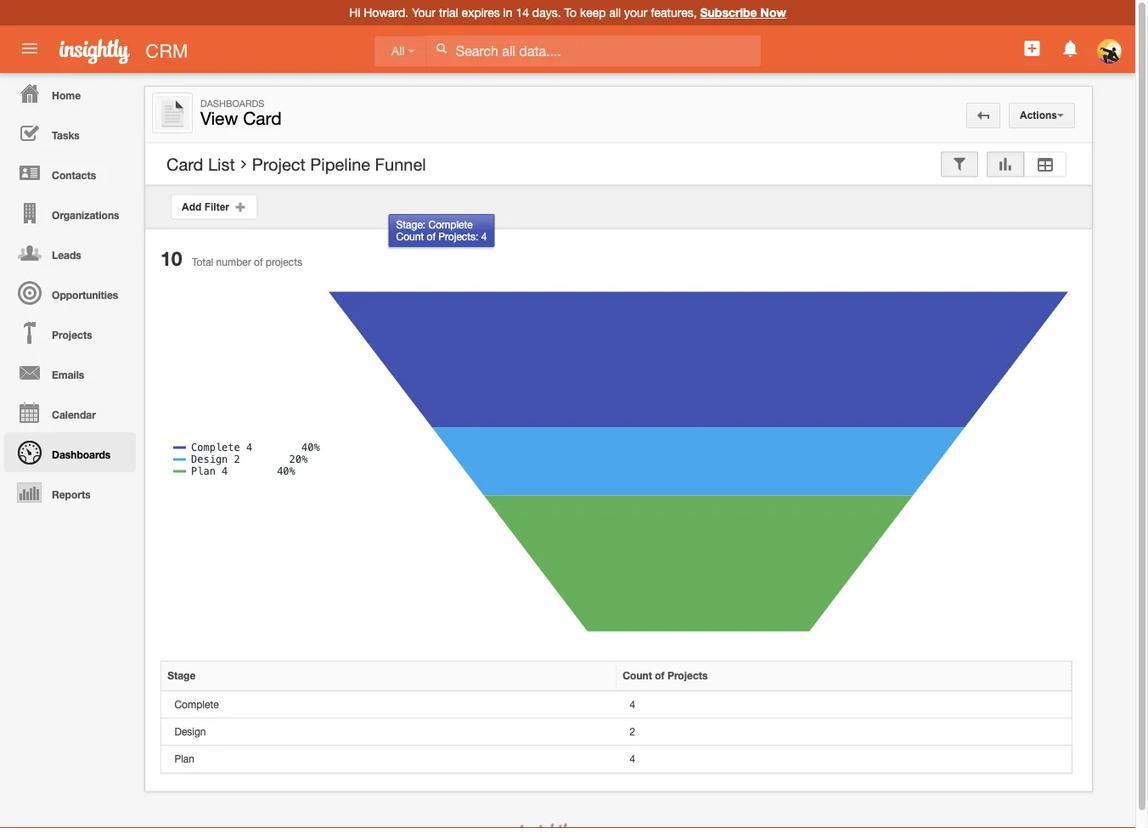 Task type: locate. For each thing, give the bounding box(es) containing it.
1 horizontal spatial of
[[427, 231, 436, 243]]

4 down 2
[[630, 753, 636, 765]]

1 horizontal spatial projects
[[668, 670, 708, 682]]

0 vertical spatial projects
[[52, 329, 92, 341]]

count down stage:
[[396, 231, 424, 243]]

0 horizontal spatial card
[[167, 154, 203, 174]]

card right view
[[243, 108, 282, 129]]

in
[[503, 6, 513, 20]]

white image
[[436, 42, 448, 54]]

0 vertical spatial card
[[243, 108, 282, 129]]

2 vertical spatial of
[[655, 670, 665, 682]]

1 horizontal spatial card
[[243, 108, 282, 129]]

dashboards for dashboards
[[52, 449, 111, 460]]

0 horizontal spatial projects
[[52, 329, 92, 341]]

0 vertical spatial 4 cell
[[617, 691, 1072, 719]]

row group
[[161, 691, 1072, 773]]

0 vertical spatial of
[[427, 231, 436, 243]]

1 horizontal spatial dashboards
[[201, 98, 265, 109]]

expires
[[462, 6, 500, 20]]

projects:
[[439, 231, 479, 243]]

1 vertical spatial card
[[167, 154, 203, 174]]

0 vertical spatial complete
[[429, 218, 473, 230]]

1 horizontal spatial complete
[[429, 218, 473, 230]]

4 cell
[[617, 691, 1072, 719], [617, 746, 1072, 773]]

now
[[761, 6, 787, 20]]

4
[[482, 231, 487, 243], [630, 699, 636, 711], [630, 753, 636, 765]]

dashboards
[[201, 98, 265, 109], [52, 449, 111, 460]]

complete cell
[[161, 691, 617, 719]]

stage
[[168, 670, 196, 682]]

dashboards right the "card" 'image'
[[201, 98, 265, 109]]

pipeline
[[310, 154, 370, 174]]

navigation containing home
[[0, 73, 136, 512]]

list
[[208, 154, 235, 174]]

1 vertical spatial dashboards
[[52, 449, 111, 460]]

projects
[[266, 256, 302, 268]]

actions button
[[1009, 103, 1076, 128]]

back image
[[978, 110, 990, 121]]

projects
[[52, 329, 92, 341], [668, 670, 708, 682]]

card left list
[[167, 154, 203, 174]]

complete inside stage: complete count of projects: 4
[[429, 218, 473, 230]]

1 vertical spatial 4
[[630, 699, 636, 711]]

2 horizontal spatial of
[[655, 670, 665, 682]]

1 vertical spatial projects
[[668, 670, 708, 682]]

number
[[216, 256, 251, 268]]

1 vertical spatial complete
[[175, 699, 219, 711]]

projects inside 'link'
[[52, 329, 92, 341]]

10
[[161, 247, 182, 270]]

plan cell
[[161, 746, 617, 773]]

reports
[[52, 489, 91, 500]]

crm
[[146, 40, 188, 62]]

stage:
[[396, 218, 426, 230]]

0 horizontal spatial dashboards
[[52, 449, 111, 460]]

contacts
[[52, 169, 96, 181]]

card
[[243, 108, 282, 129], [167, 154, 203, 174]]

2 4 cell from the top
[[617, 746, 1072, 773]]

4 cell for plan
[[617, 746, 1072, 773]]

tasks
[[52, 129, 80, 141]]

complete
[[429, 218, 473, 230], [175, 699, 219, 711]]

navigation
[[0, 73, 136, 512]]

your
[[412, 6, 436, 20]]

0 vertical spatial 4
[[482, 231, 487, 243]]

plus image
[[235, 201, 247, 213]]

organizations link
[[4, 193, 136, 233]]

2 row from the top
[[161, 691, 1072, 719]]

reports link
[[4, 472, 136, 512]]

0 horizontal spatial count
[[396, 231, 424, 243]]

4 right projects: on the top left
[[482, 231, 487, 243]]

0 vertical spatial count
[[396, 231, 424, 243]]

dashboards inside 'dashboards view card'
[[201, 98, 265, 109]]

complete up projects: on the top left
[[429, 218, 473, 230]]

count
[[396, 231, 424, 243], [623, 670, 652, 682]]

filter
[[204, 201, 229, 212]]

complete up design
[[175, 699, 219, 711]]

count up 2
[[623, 670, 652, 682]]

calendar link
[[4, 393, 136, 432]]

1 row from the top
[[161, 662, 1072, 691]]

contacts link
[[4, 153, 136, 193]]

1 vertical spatial count
[[623, 670, 652, 682]]

card list
[[167, 154, 235, 174]]

tasks link
[[4, 113, 136, 153]]

of
[[427, 231, 436, 243], [254, 256, 263, 268], [655, 670, 665, 682]]

dashboards inside navigation
[[52, 449, 111, 460]]

row containing stage
[[161, 662, 1072, 691]]

0 horizontal spatial complete
[[175, 699, 219, 711]]

14
[[516, 6, 529, 20]]

1 vertical spatial of
[[254, 256, 263, 268]]

2 vertical spatial 4
[[630, 753, 636, 765]]

to
[[565, 6, 577, 20]]

1 vertical spatial 4 cell
[[617, 746, 1072, 773]]

4 up 2
[[630, 699, 636, 711]]

projects link
[[4, 313, 136, 353]]

add filter
[[182, 201, 235, 212]]

0 vertical spatial dashboards
[[201, 98, 265, 109]]

row
[[161, 662, 1072, 691], [161, 691, 1072, 719], [161, 719, 1072, 746], [161, 746, 1072, 773]]

1 4 cell from the top
[[617, 691, 1072, 719]]

actions
[[1020, 110, 1058, 121]]

dashboards for dashboards view card
[[201, 98, 265, 109]]

add filter link
[[171, 194, 258, 220]]

of inside row
[[655, 670, 665, 682]]

4 row from the top
[[161, 746, 1072, 773]]

dashboards up 'reports' link
[[52, 449, 111, 460]]

3 row from the top
[[161, 719, 1072, 746]]

2
[[630, 726, 636, 738]]

notifications image
[[1061, 38, 1081, 59]]

leads link
[[4, 233, 136, 273]]



Task type: describe. For each thing, give the bounding box(es) containing it.
complete inside complete cell
[[175, 699, 219, 711]]

card image
[[155, 96, 189, 130]]

all
[[392, 45, 405, 58]]

organizations
[[52, 209, 119, 221]]

leads
[[52, 249, 81, 261]]

opportunities
[[52, 289, 118, 301]]

features,
[[651, 6, 697, 20]]

trial
[[439, 6, 459, 20]]

1 horizontal spatial count
[[623, 670, 652, 682]]

Search all data.... text field
[[426, 36, 761, 66]]

chart image
[[998, 158, 1014, 170]]

total number of projects
[[192, 256, 302, 268]]

row containing design
[[161, 719, 1072, 746]]

funnel
[[375, 154, 426, 174]]

dashboards view card
[[201, 98, 282, 129]]

home link
[[4, 73, 136, 113]]

days.
[[533, 6, 561, 20]]

row containing plan
[[161, 746, 1072, 773]]

all link
[[375, 36, 426, 67]]

calendar
[[52, 409, 96, 421]]

emails
[[52, 369, 84, 381]]

total
[[192, 256, 213, 268]]

count of projects
[[623, 670, 708, 682]]

all
[[609, 6, 621, 20]]

count inside stage: complete count of projects: 4
[[396, 231, 424, 243]]

4 inside stage: complete count of projects: 4
[[482, 231, 487, 243]]

opportunities link
[[4, 273, 136, 313]]

card list link
[[167, 154, 235, 175]]

home
[[52, 89, 81, 101]]

dashboards link
[[4, 432, 136, 472]]

2 cell
[[617, 719, 1072, 746]]

design
[[175, 726, 206, 738]]

howard.
[[364, 6, 409, 20]]

subscribe now link
[[700, 6, 787, 20]]

4 for complete
[[630, 699, 636, 711]]

filter image
[[952, 158, 968, 170]]

table image
[[1036, 158, 1056, 170]]

design cell
[[161, 719, 617, 746]]

4 cell for complete
[[617, 691, 1072, 719]]

hi howard. your trial expires in 14 days. to keep all your features, subscribe now
[[349, 6, 787, 20]]

stage: complete count of projects: 4
[[396, 218, 487, 243]]

emails link
[[4, 353, 136, 393]]

subscribe
[[700, 6, 758, 20]]

row containing complete
[[161, 691, 1072, 719]]

card inside 'dashboards view card'
[[243, 108, 282, 129]]

4 for plan
[[630, 753, 636, 765]]

project pipeline funnel
[[252, 154, 426, 174]]

your
[[624, 6, 648, 20]]

of inside stage: complete count of projects: 4
[[427, 231, 436, 243]]

plan
[[175, 753, 195, 765]]

keep
[[580, 6, 606, 20]]

project
[[252, 154, 306, 174]]

row group containing complete
[[161, 691, 1072, 773]]

hi
[[349, 6, 361, 20]]

0 horizontal spatial of
[[254, 256, 263, 268]]

view
[[201, 108, 238, 129]]

add
[[182, 201, 202, 212]]



Task type: vqa. For each thing, say whether or not it's contained in the screenshot.
Contacts link
yes



